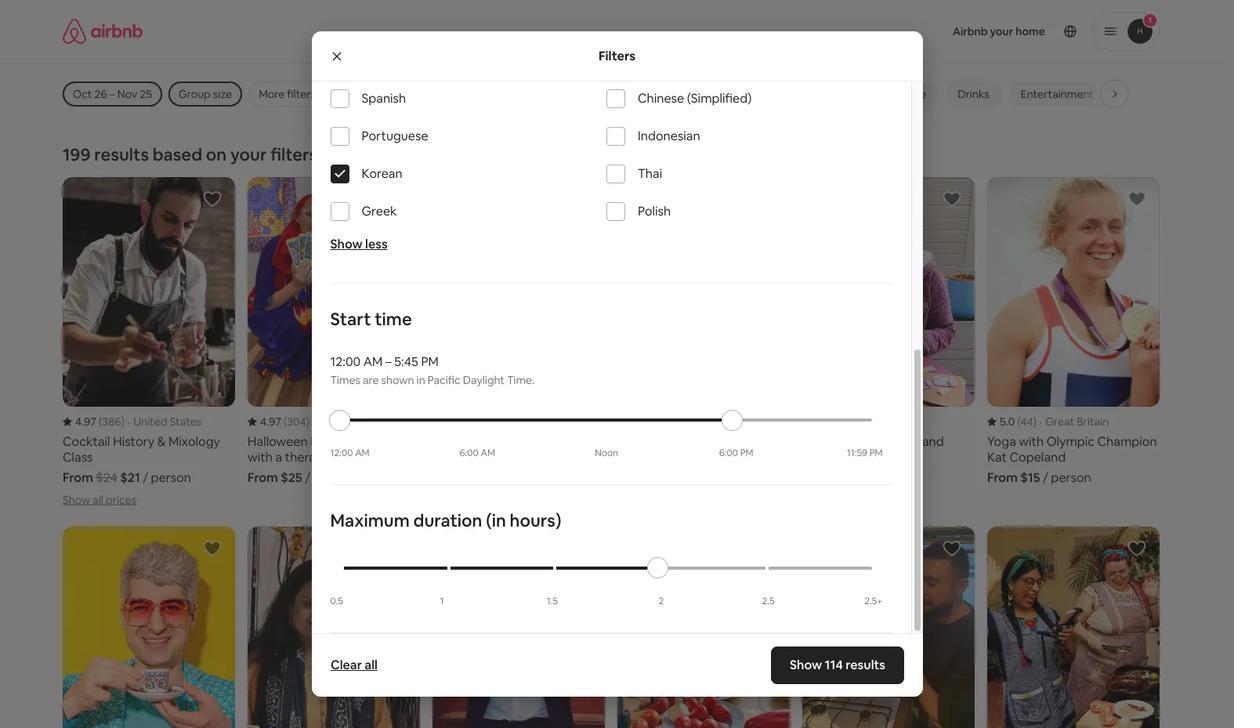 Task type: vqa. For each thing, say whether or not it's contained in the screenshot.
199
yes



Task type: locate. For each thing, give the bounding box(es) containing it.
all left prices
[[93, 493, 103, 507]]

( right 4.95
[[839, 415, 842, 429]]

polish
[[638, 203, 671, 219]]

1 / from the left
[[143, 470, 148, 486]]

person right $3
[[509, 470, 549, 486]]

2 vertical spatial show
[[790, 657, 822, 673]]

4 · from the left
[[683, 415, 685, 429]]

304
[[287, 415, 306, 429]]

1 · united states from the left
[[128, 415, 202, 429]]

0 vertical spatial show
[[330, 236, 363, 252]]

2 ) from the left
[[306, 415, 310, 429]]

6:00 down france
[[719, 447, 738, 459]]

4 person from the left
[[706, 470, 747, 486]]

( up $24
[[99, 415, 102, 429]]

6 ( from the left
[[1018, 415, 1021, 429]]

from for from $24 $21 / person show all prices
[[63, 470, 93, 486]]

1 6:00 from the left
[[460, 447, 479, 459]]

all
[[93, 493, 103, 507], [364, 657, 377, 673]]

from inside the origami for any age and level group
[[803, 470, 833, 486]]

united for from $25
[[319, 415, 352, 429]]

from inside caipirinha classes & stories of rio group
[[433, 470, 463, 486]]

· right 5.0 ( 44 )
[[1040, 415, 1043, 429]]

1 vertical spatial filters
[[271, 143, 318, 165]]

are
[[363, 373, 379, 387]]

4.97 for $24
[[75, 415, 96, 429]]

0 horizontal spatial 4.97
[[75, 415, 96, 429]]

chinese
[[638, 90, 684, 107]]

· united states
[[128, 415, 202, 429], [313, 415, 387, 429]]

· right 408
[[499, 415, 501, 429]]

) inside the origami for any age and level group
[[855, 415, 858, 429]]

44 inside yoga with olympic champion kat copeland 'group'
[[1021, 415, 1033, 429]]

2 ( from the left
[[284, 415, 287, 429]]

6 · from the left
[[1040, 415, 1043, 429]]

show inside show 114 results link
[[790, 657, 822, 673]]

pm for 11:59 pm
[[870, 447, 883, 459]]

6:00
[[460, 447, 479, 459], [719, 447, 738, 459]]

12:00 up from $25 / person
[[330, 447, 353, 459]]

arts & writing element
[[655, 87, 724, 101]]

6 person from the left
[[1051, 470, 1092, 486]]

0 horizontal spatial 44
[[842, 415, 855, 429]]

4.97 left 304
[[260, 415, 281, 429]]

4.97 inside cocktail history & mixology class group
[[75, 415, 96, 429]]

2 4.97 from the left
[[260, 415, 281, 429]]

1 person from the left
[[151, 470, 191, 486]]

2 person from the left
[[313, 470, 353, 486]]

show for show less
[[330, 236, 363, 252]]

in
[[417, 373, 425, 387]]

1 vertical spatial show
[[63, 493, 90, 507]]

1 horizontal spatial 6:00
[[719, 447, 738, 459]]

1 horizontal spatial results
[[846, 657, 885, 673]]

5 ) from the left
[[855, 415, 858, 429]]

3 4.97 from the left
[[630, 415, 651, 429]]

( inside yoga with olympic champion kat copeland 'group'
[[1018, 415, 1021, 429]]

44 right 5.0
[[1021, 415, 1033, 429]]

· for 4.99 ( 408 )
[[499, 415, 501, 429]]

12:00 for 12:00 am
[[330, 447, 353, 459]]

1 horizontal spatial all
[[364, 657, 377, 673]]

0 vertical spatial all
[[93, 493, 103, 507]]

save this experience image
[[203, 190, 222, 209], [388, 190, 407, 209], [943, 190, 962, 209], [943, 540, 962, 558]]

korean
[[362, 165, 403, 182]]

1 4.97 from the left
[[75, 415, 96, 429]]

0 horizontal spatial great
[[365, 87, 394, 101]]

maximum
[[330, 510, 410, 531]]

6 ) from the left
[[1033, 415, 1037, 429]]

–
[[386, 354, 392, 370]]

based
[[153, 143, 202, 165]]

1 horizontal spatial united
[[319, 415, 352, 429]]

united right 386
[[133, 415, 167, 429]]

2
[[659, 595, 664, 607]]

· inside the crepes & hazelnut spread by notre-dame 'group'
[[683, 415, 685, 429]]

from inside from $24 $21 / person show all prices
[[63, 470, 93, 486]]

) inside halloween fun grouptarot with a therapy dog group
[[306, 415, 310, 429]]

1 horizontal spatial great
[[1046, 415, 1075, 429]]

1 12:00 from the top
[[330, 354, 361, 370]]

clear
[[330, 657, 362, 673]]

4.97 left 386
[[75, 415, 96, 429]]

· inside caipirinha classes & stories of rio group
[[499, 415, 501, 429]]

12:00 inside 12:00 am – 5:45 pm times are shown in pacific daylight time.
[[330, 354, 361, 370]]

/ right $25
[[305, 470, 310, 486]]

filters right more
[[287, 87, 316, 101]]

am up maximum
[[355, 447, 370, 459]]

$4
[[466, 470, 481, 486]]

show left prices
[[63, 493, 90, 507]]

( for 4.97 ( 386 )
[[99, 415, 102, 429]]

halloween fun grouptarot with a therapy dog group
[[248, 177, 420, 486]]

2 horizontal spatial 4.97
[[630, 415, 651, 429]]

from inside the crepes & hazelnut spread by notre-dame 'group'
[[618, 470, 648, 486]]

0 vertical spatial 12:00
[[330, 354, 361, 370]]

save this experience image inside halloween fun grouptarot with a therapy dog group
[[388, 190, 407, 209]]

from inside yoga with olympic champion kat copeland 'group'
[[988, 470, 1018, 486]]

from for from $22 $19 / person
[[618, 470, 648, 486]]

202
[[657, 415, 676, 429]]

( right 4.99
[[469, 415, 473, 429]]

· united states for from $25
[[313, 415, 387, 429]]

5 ( from the left
[[839, 415, 842, 429]]

· united states inside halloween fun grouptarot with a therapy dog group
[[313, 415, 387, 429]]

animals
[[584, 87, 623, 101]]

caipirinha classes & stories of rio group
[[433, 177, 605, 508]]

·
[[128, 415, 130, 429], [313, 415, 315, 429], [499, 415, 501, 429], [683, 415, 685, 429], [861, 415, 864, 429], [1040, 415, 1043, 429]]

show left less
[[330, 236, 363, 252]]

44 inside the origami for any age and level group
[[842, 415, 855, 429]]

3 · from the left
[[499, 415, 501, 429]]

yoga with olympic champion kat copeland group
[[988, 177, 1160, 486]]

5.0 ( 44 )
[[1000, 415, 1037, 429]]

person inside caipirinha classes & stories of rio group
[[509, 470, 549, 486]]

0 horizontal spatial results
[[94, 143, 149, 165]]

great left the britain
[[1046, 415, 1075, 429]]

) inside cocktail history & mixology class group
[[121, 415, 125, 429]]

$22
[[651, 470, 673, 486]]

1 vertical spatial 12:00
[[330, 447, 353, 459]]

408
[[473, 415, 492, 429]]

/ inside from $24 $21 / person show all prices
[[143, 470, 148, 486]]

) for 5.0 ( 44 )
[[1033, 415, 1037, 429]]

show 114 results link
[[771, 647, 904, 684]]

hours)
[[510, 510, 562, 531]]

save this experience image for from $16
[[943, 190, 962, 209]]

) for 4.97 ( 304 )
[[306, 415, 310, 429]]

1 · from the left
[[128, 415, 130, 429]]

rating 4.97 out of 5; 304 reviews image
[[248, 415, 310, 429]]

· inside halloween fun grouptarot with a therapy dog group
[[313, 415, 315, 429]]

great
[[365, 87, 394, 101], [1046, 415, 1075, 429]]

&
[[679, 87, 686, 101]]

2 horizontal spatial show
[[790, 657, 822, 673]]

filters
[[599, 47, 636, 64]]

from inside halloween fun grouptarot with a therapy dog group
[[248, 470, 278, 486]]

5 · from the left
[[861, 415, 864, 429]]

1.5
[[547, 595, 558, 607]]

1 ( from the left
[[99, 415, 102, 429]]

)
[[121, 415, 125, 429], [306, 415, 310, 429], [492, 415, 495, 429], [676, 415, 680, 429], [855, 415, 858, 429], [1033, 415, 1037, 429]]

44
[[842, 415, 855, 429], [1021, 415, 1033, 429]]

3 person from the left
[[509, 470, 549, 486]]

show left 114
[[790, 657, 822, 673]]

show
[[330, 236, 363, 252], [63, 493, 90, 507], [790, 657, 822, 673]]

0 horizontal spatial pm
[[421, 354, 439, 370]]

2 6:00 from the left
[[719, 447, 738, 459]]

5 person from the left
[[867, 470, 907, 486]]

6:00 up $4
[[460, 447, 479, 459]]

$25
[[281, 470, 302, 486]]

results right 114
[[846, 657, 885, 673]]

· right 386
[[128, 415, 130, 429]]

person down 11:59 pm
[[867, 470, 907, 486]]

$24
[[96, 470, 118, 486]]

results inside more filters "dialog"
[[846, 657, 885, 673]]

person down 6:00 pm
[[706, 470, 747, 486]]

am left –
[[363, 354, 383, 370]]

1 horizontal spatial 4.97
[[260, 415, 281, 429]]

) inside yoga with olympic champion kat copeland 'group'
[[1033, 415, 1037, 429]]

( inside the origami for any age and level group
[[839, 415, 842, 429]]

2 from from the left
[[248, 470, 278, 486]]

/ right $15
[[1043, 470, 1049, 486]]

1 vertical spatial results
[[846, 657, 885, 673]]

save this experience image
[[1128, 190, 1147, 209], [203, 540, 222, 558], [1128, 540, 1147, 558]]

· inside the origami for any age and level group
[[861, 415, 864, 429]]

( for 4.95 ( 44 )
[[839, 415, 842, 429]]

from $22 $19 / person
[[618, 470, 747, 486]]

dance element
[[894, 87, 927, 101]]

person right $15
[[1051, 470, 1092, 486]]

0 horizontal spatial all
[[93, 493, 103, 507]]

from $24 $21 / person show all prices
[[63, 470, 191, 507]]

44 right 4.95
[[842, 415, 855, 429]]

· inside cocktail history & mixology class group
[[128, 415, 130, 429]]

) for 4.99 ( 408 )
[[492, 415, 495, 429]]

fitness
[[1126, 87, 1161, 101]]

2 · united states from the left
[[313, 415, 387, 429]]

2 states from the left
[[355, 415, 387, 429]]

0 horizontal spatial united
[[133, 415, 167, 429]]

pm
[[421, 354, 439, 370], [741, 447, 754, 459], [870, 447, 883, 459]]

( right 5.0
[[1018, 415, 1021, 429]]

pm up from $22 $19 / person
[[741, 447, 754, 459]]

writing
[[689, 87, 724, 101]]

states
[[170, 415, 202, 429], [355, 415, 387, 429]]

( inside cocktail history & mixology class group
[[99, 415, 102, 429]]

chinese (simplified)
[[638, 90, 752, 107]]

( inside the crepes & hazelnut spread by notre-dame 'group'
[[654, 415, 657, 429]]

) inside caipirinha classes & stories of rio group
[[492, 415, 495, 429]]

/ right $16
[[859, 470, 864, 486]]

4 / from the left
[[698, 470, 704, 486]]

1 from from the left
[[63, 470, 93, 486]]

2 / from the left
[[305, 470, 310, 486]]

( inside caipirinha classes & stories of rio group
[[469, 415, 473, 429]]

pacific
[[428, 373, 461, 387]]

· right 202
[[683, 415, 685, 429]]

united inside cocktail history & mixology class group
[[133, 415, 167, 429]]

/ right $21
[[143, 470, 148, 486]]

· united states for from
[[128, 415, 202, 429]]

4.97 inside the crepes & hazelnut spread by notre-dame 'group'
[[630, 415, 651, 429]]

4 from from the left
[[618, 470, 648, 486]]

united inside halloween fun grouptarot with a therapy dog group
[[319, 415, 352, 429]]

3 ) from the left
[[492, 415, 495, 429]]

states inside halloween fun grouptarot with a therapy dog group
[[355, 415, 387, 429]]

1 united from the left
[[133, 415, 167, 429]]

pm inside 12:00 am – 5:45 pm times are shown in pacific daylight time.
[[421, 354, 439, 370]]

united for from
[[133, 415, 167, 429]]

states inside cocktail history & mixology class group
[[170, 415, 202, 429]]

britain
[[1077, 415, 1109, 429]]

12:00 up times
[[330, 354, 361, 370]]

6 / from the left
[[1043, 470, 1049, 486]]

pm up in
[[421, 354, 439, 370]]

· right 304
[[313, 415, 315, 429]]

results
[[94, 143, 149, 165], [846, 657, 885, 673]]

united up 12:00 am
[[319, 415, 352, 429]]

from left $16
[[803, 470, 833, 486]]

states up 12:00 am
[[355, 415, 387, 429]]

(
[[99, 415, 102, 429], [284, 415, 287, 429], [469, 415, 473, 429], [654, 415, 657, 429], [839, 415, 842, 429], [1018, 415, 1021, 429]]

am inside 12:00 am – 5:45 pm times are shown in pacific daylight time.
[[363, 354, 383, 370]]

6 from from the left
[[988, 470, 1018, 486]]

1 vertical spatial all
[[364, 657, 377, 673]]

all inside from $24 $21 / person show all prices
[[93, 493, 103, 507]]

2 12:00 from the top
[[330, 447, 353, 459]]

( for 4.97 ( 304 )
[[284, 415, 287, 429]]

all right clear
[[364, 657, 377, 673]]

1 horizontal spatial pm
[[741, 447, 754, 459]]

· inside yoga with olympic champion kat copeland 'group'
[[1040, 415, 1043, 429]]

(in
[[486, 510, 506, 531]]

from left $22
[[618, 470, 648, 486]]

drinks element
[[958, 87, 990, 101]]

1 states from the left
[[170, 415, 202, 429]]

1 horizontal spatial 44
[[1021, 415, 1033, 429]]

3 ( from the left
[[469, 415, 473, 429]]

· united states inside cocktail history & mixology class group
[[128, 415, 202, 429]]

4 ) from the left
[[676, 415, 680, 429]]

indonesian
[[638, 128, 701, 144]]

2 united from the left
[[319, 415, 352, 429]]

5 from from the left
[[803, 470, 833, 486]]

1 horizontal spatial · united states
[[313, 415, 387, 429]]

person down 12:00 am
[[313, 470, 353, 486]]

· left portugal
[[861, 415, 864, 429]]

filters right the your
[[271, 143, 318, 165]]

6:00 for 6:00 am
[[460, 447, 479, 459]]

0 vertical spatial results
[[94, 143, 149, 165]]

pm right 11:59 at bottom right
[[870, 447, 883, 459]]

1 ) from the left
[[121, 415, 125, 429]]

2.5
[[762, 595, 775, 607]]

from for from $4 $3 / person
[[433, 470, 463, 486]]

4.99 ( 408 )
[[445, 415, 495, 429]]

your
[[230, 143, 267, 165]]

· united states up 12:00 am
[[313, 415, 387, 429]]

4.99
[[445, 415, 467, 429]]

from left $4
[[433, 470, 463, 486]]

114
[[825, 657, 843, 673]]

/ right $3
[[501, 470, 506, 486]]

all inside button
[[364, 657, 377, 673]]

( inside halloween fun grouptarot with a therapy dog group
[[284, 415, 287, 429]]

3 / from the left
[[501, 470, 506, 486]]

from left $24
[[63, 470, 93, 486]]

0 vertical spatial filters
[[287, 87, 316, 101]]

12:00 am
[[330, 447, 370, 459]]

1 horizontal spatial show
[[330, 236, 363, 252]]

noon
[[595, 447, 619, 459]]

0 horizontal spatial states
[[170, 415, 202, 429]]

time
[[375, 308, 412, 330]]

pm for 6:00 pm
[[741, 447, 754, 459]]

$16
[[836, 470, 856, 486]]

1 vertical spatial great
[[1046, 415, 1075, 429]]

dance
[[894, 87, 927, 101]]

0 vertical spatial great
[[365, 87, 394, 101]]

0 horizontal spatial · united states
[[128, 415, 202, 429]]

( up $25
[[284, 415, 287, 429]]

great left "for"
[[365, 87, 394, 101]]

( for 4.97 ( 202 )
[[654, 415, 657, 429]]

results right 199
[[94, 143, 149, 165]]

arts
[[655, 87, 676, 101]]

times
[[330, 373, 361, 387]]

· united states right 386
[[128, 415, 202, 429]]

5 / from the left
[[859, 470, 864, 486]]

from left $15
[[988, 470, 1018, 486]]

0 horizontal spatial 6:00
[[460, 447, 479, 459]]

2 horizontal spatial pm
[[870, 447, 883, 459]]

2 44 from the left
[[1021, 415, 1033, 429]]

start
[[330, 308, 371, 330]]

from left $25
[[248, 470, 278, 486]]

) inside the crepes & hazelnut spread by notre-dame 'group'
[[676, 415, 680, 429]]

· portugal
[[861, 415, 910, 429]]

from $16 / person
[[803, 470, 907, 486]]

1 horizontal spatial states
[[355, 415, 387, 429]]

states right 386
[[170, 415, 202, 429]]

( left the · france
[[654, 415, 657, 429]]

3 from from the left
[[433, 470, 463, 486]]

4 ( from the left
[[654, 415, 657, 429]]

am up $3
[[481, 447, 495, 459]]

origami for any age and level group
[[803, 177, 975, 486]]

rating 4.97 out of 5; 386 reviews image
[[63, 415, 125, 429]]

2 · from the left
[[313, 415, 315, 429]]

0 horizontal spatial show
[[63, 493, 90, 507]]

person right $21
[[151, 470, 191, 486]]

united
[[133, 415, 167, 429], [319, 415, 352, 429]]

1 44 from the left
[[842, 415, 855, 429]]

/ right $19 at the bottom
[[698, 470, 704, 486]]

4.97 left 202
[[630, 415, 651, 429]]



Task type: describe. For each thing, give the bounding box(es) containing it.
for
[[396, 87, 411, 101]]

4.97 for $22
[[630, 415, 651, 429]]

rating 5.0 out of 5; 44 reviews image
[[988, 415, 1037, 429]]

rating 4.95 out of 5; 44 reviews image
[[803, 415, 858, 429]]

prices
[[106, 493, 137, 507]]

6:00 for 6:00 pm
[[719, 447, 738, 459]]

/ inside the origami for any age and level group
[[859, 470, 864, 486]]

5:45
[[395, 354, 419, 370]]

dance button
[[882, 81, 939, 107]]

show for show 114 results
[[790, 657, 822, 673]]

am for 6:00 am
[[481, 447, 495, 459]]

/ inside caipirinha classes & stories of rio group
[[501, 470, 506, 486]]

6:00 pm
[[719, 447, 754, 459]]

animals button
[[571, 81, 636, 107]]

from $4 $3 / person
[[433, 470, 549, 486]]

0.5
[[330, 595, 343, 607]]

am for 12:00 am – 5:45 pm times are shown in pacific daylight time.
[[363, 354, 383, 370]]

arts & writing
[[655, 87, 724, 101]]

entertainment element
[[1021, 87, 1094, 101]]

show all prices button
[[63, 493, 137, 507]]

4.95
[[815, 415, 837, 429]]

great inside button
[[365, 87, 394, 101]]

animals element
[[584, 87, 623, 101]]

$19
[[675, 470, 695, 486]]

/ inside halloween fun grouptarot with a therapy dog group
[[305, 470, 310, 486]]

great for groups button
[[352, 81, 461, 107]]

save this experience image inside yoga with olympic champion kat copeland 'group'
[[1128, 190, 1147, 209]]

( for 4.99 ( 408 )
[[469, 415, 473, 429]]

clear all
[[330, 657, 377, 673]]

great for groups
[[365, 87, 448, 101]]

show less button
[[330, 236, 388, 252]]

from for from $16 / person
[[803, 470, 833, 486]]

more filters
[[259, 87, 316, 101]]

· for 4.97 ( 304 )
[[313, 415, 315, 429]]

portugal
[[867, 415, 910, 429]]

· for 4.97 ( 202 )
[[683, 415, 685, 429]]

drinks
[[958, 87, 990, 101]]

from for from $25 / person
[[248, 470, 278, 486]]

( for 5.0 ( 44 )
[[1018, 415, 1021, 429]]

drinks button
[[946, 81, 1002, 107]]

from for from $15 / person
[[988, 470, 1018, 486]]

· for 5.0 ( 44 )
[[1040, 415, 1043, 429]]

4.95 ( 44 )
[[815, 415, 858, 429]]

greek
[[362, 203, 397, 219]]

· great britain
[[1040, 415, 1109, 429]]

$21
[[120, 470, 140, 486]]

1
[[440, 595, 444, 607]]

maximum duration (in hours)
[[330, 510, 562, 531]]

france
[[688, 415, 722, 429]]

4.97 ( 304 )
[[260, 415, 310, 429]]

start time
[[330, 308, 412, 330]]

12:00 for 12:00 am – 5:45 pm times are shown in pacific daylight time.
[[330, 354, 361, 370]]

portuguese
[[362, 128, 428, 144]]

· brazil
[[499, 415, 531, 429]]

am for 12:00 am
[[355, 447, 370, 459]]

4.97 inside halloween fun grouptarot with a therapy dog group
[[260, 415, 281, 429]]

5.0
[[1000, 415, 1015, 429]]

fitness element
[[1126, 87, 1161, 101]]

from $15 / person
[[988, 470, 1092, 486]]

· france
[[683, 415, 722, 429]]

199 results based on your filters
[[63, 143, 318, 165]]

199
[[63, 143, 91, 165]]

entertainment button
[[1009, 81, 1107, 107]]

person inside the crepes & hazelnut spread by notre-dame 'group'
[[706, 470, 747, 486]]

12:00 am – 5:45 pm times are shown in pacific daylight time.
[[330, 354, 535, 387]]

rating 4.99 out of 5; 408 reviews image
[[433, 415, 495, 429]]

arts & writing button
[[642, 81, 736, 107]]

11:59
[[847, 447, 868, 459]]

time.
[[507, 373, 535, 387]]

/ inside the crepes & hazelnut spread by notre-dame 'group'
[[698, 470, 704, 486]]

44 for $15
[[1021, 415, 1033, 429]]

show 114 results
[[790, 657, 885, 673]]

rating 4.97 out of 5; 202 reviews image
[[618, 415, 680, 429]]

) for 4.97 ( 386 )
[[121, 415, 125, 429]]

from $25 / person
[[248, 470, 353, 486]]

person inside from $24 $21 / person show all prices
[[151, 470, 191, 486]]

cocktail history & mixology class group
[[63, 177, 235, 508]]

shown
[[381, 373, 414, 387]]

duration
[[414, 510, 482, 531]]

save this experience image for from $25
[[388, 190, 407, 209]]

person inside the origami for any age and level group
[[867, 470, 907, 486]]

· for 4.95 ( 44 )
[[861, 415, 864, 429]]

4.97 ( 386 )
[[75, 415, 125, 429]]

great for groups element
[[365, 87, 448, 101]]

show inside from $24 $21 / person show all prices
[[63, 493, 90, 507]]

states for from $25
[[355, 415, 387, 429]]

386
[[102, 415, 121, 429]]

44 for $16
[[842, 415, 855, 429]]

thai
[[638, 165, 663, 182]]

profile element
[[748, 0, 1160, 63]]

more filters dialog
[[312, 0, 923, 697]]

more filters button
[[249, 82, 326, 107]]

fitness button
[[1113, 81, 1174, 107]]

groups
[[413, 87, 448, 101]]

) for 4.95 ( 44 )
[[855, 415, 858, 429]]

save this experience image for from
[[203, 190, 222, 209]]

on
[[206, 143, 227, 165]]

clear all button
[[323, 650, 385, 681]]

$3
[[483, 470, 498, 486]]

less
[[365, 236, 388, 252]]

great inside yoga with olympic champion kat copeland 'group'
[[1046, 415, 1075, 429]]

2.5+
[[865, 595, 883, 607]]

11:59 pm
[[847, 447, 883, 459]]

· for 4.97 ( 386 )
[[128, 415, 130, 429]]

(simplified)
[[687, 90, 752, 107]]

crepes & hazelnut spread by notre-dame group
[[618, 177, 790, 508]]

person inside yoga with olympic champion kat copeland 'group'
[[1051, 470, 1092, 486]]

show less
[[330, 236, 388, 252]]

entertainment
[[1021, 87, 1094, 101]]

/ inside yoga with olympic champion kat copeland 'group'
[[1043, 470, 1049, 486]]

daylight
[[463, 373, 505, 387]]

states for from
[[170, 415, 202, 429]]

brazil
[[504, 415, 531, 429]]

filters inside button
[[287, 87, 316, 101]]

spanish
[[362, 90, 406, 107]]

4.97 ( 202 )
[[630, 415, 680, 429]]

) for 4.97 ( 202 )
[[676, 415, 680, 429]]

person inside halloween fun grouptarot with a therapy dog group
[[313, 470, 353, 486]]



